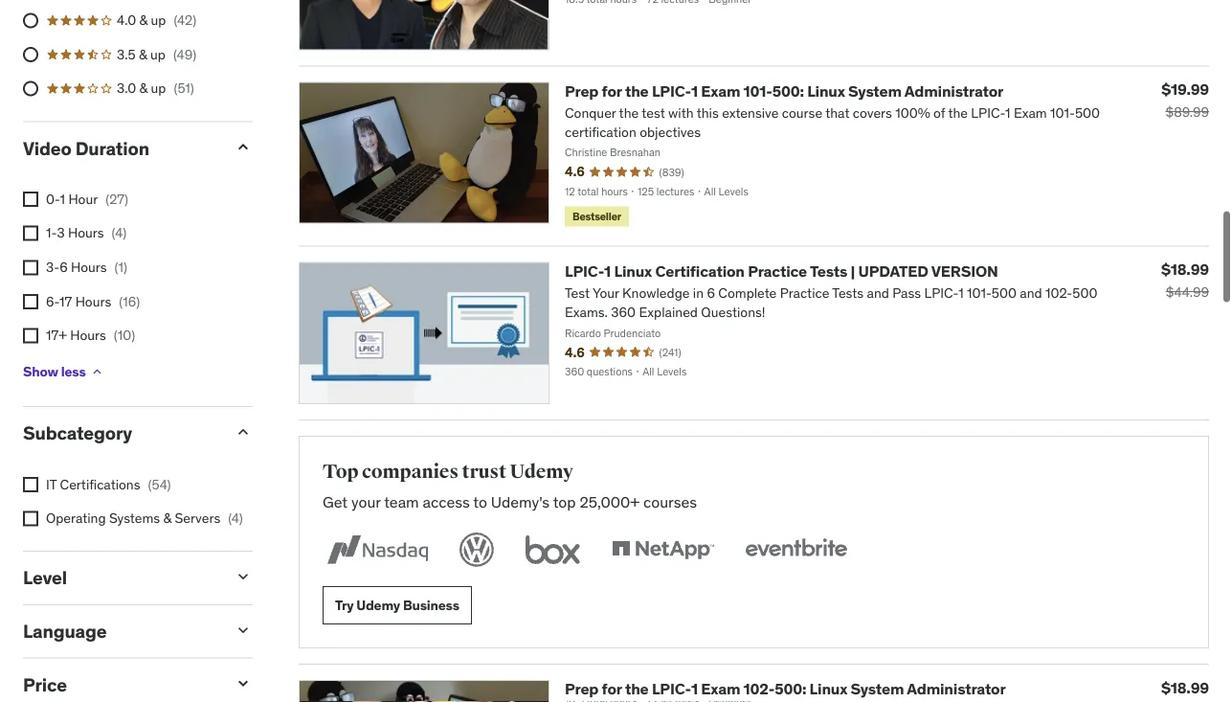 Task type: describe. For each thing, give the bounding box(es) containing it.
administrator for prep for the lpic-1 exam 101-500: linux system administrator
[[905, 81, 1004, 100]]

1 vertical spatial (4)
[[228, 510, 243, 527]]

administrator for prep for the lpic-1 exam 102-500: linux system administrator
[[908, 679, 1006, 699]]

xsmall image inside show less 'button'
[[90, 364, 105, 379]]

6
[[60, 258, 68, 276]]

& for 4.0
[[139, 11, 148, 29]]

trust
[[462, 460, 507, 484]]

6-17 hours (16)
[[46, 293, 140, 310]]

xsmall image for 0-
[[23, 192, 38, 207]]

hours for 1-3 hours
[[68, 224, 104, 242]]

udemy's
[[491, 492, 550, 512]]

small image for video duration
[[234, 137, 253, 156]]

xsmall image for 6-
[[23, 294, 38, 309]]

(16)
[[119, 293, 140, 310]]

(51)
[[174, 80, 194, 97]]

tests
[[810, 261, 848, 281]]

102-
[[744, 679, 775, 699]]

up for 3.0 & up
[[151, 80, 166, 97]]

less
[[61, 363, 86, 380]]

small image for subcategory
[[234, 423, 253, 442]]

subcategory
[[23, 422, 132, 445]]

updated
[[859, 261, 929, 281]]

(27)
[[106, 190, 128, 207]]

(42)
[[174, 11, 197, 29]]

xsmall image for it
[[23, 477, 38, 492]]

hour
[[68, 190, 98, 207]]

0 horizontal spatial udemy
[[357, 596, 400, 614]]

4.0 & up (42)
[[117, 11, 197, 29]]

to
[[474, 492, 488, 512]]

try udemy business
[[335, 596, 460, 614]]

courses
[[644, 492, 698, 512]]

1 vertical spatial lpic-
[[565, 261, 605, 281]]

3.5 & up (49)
[[117, 46, 197, 63]]

3.0 & up (51)
[[117, 80, 194, 97]]

show
[[23, 363, 58, 380]]

3.5
[[117, 46, 136, 63]]

(10)
[[114, 327, 135, 344]]

price
[[23, 673, 67, 696]]

prep for the lpic-1 exam 101-500: linux system administrator
[[565, 81, 1004, 100]]

the for prep for the lpic-1 exam 101-500: linux system administrator
[[625, 81, 649, 100]]

duration
[[75, 136, 149, 159]]

price button
[[23, 673, 218, 696]]

try udemy business link
[[323, 586, 472, 624]]

hours for 6-17 hours
[[75, 293, 111, 310]]

your
[[352, 492, 381, 512]]

xsmall image for 3-
[[23, 260, 38, 275]]

lpic-1 linux certification practice tests | updated version
[[565, 261, 999, 281]]

show less button
[[23, 353, 105, 391]]

level button
[[23, 566, 218, 589]]

up for 4.0 & up
[[151, 11, 166, 29]]

practice
[[748, 261, 808, 281]]

show less
[[23, 363, 86, 380]]

try
[[335, 596, 354, 614]]

version
[[932, 261, 999, 281]]

(49)
[[173, 46, 197, 63]]

lpic-1 linux certification practice tests | updated version link
[[565, 261, 999, 281]]

systems
[[109, 510, 160, 527]]

1-3 hours (4)
[[46, 224, 127, 242]]

udemy inside top companies trust udemy get your team access to udemy's top 25,000+ courses
[[510, 460, 574, 484]]

500: for 101-
[[773, 81, 805, 100]]

video
[[23, 136, 72, 159]]

$89.99
[[1166, 103, 1210, 120]]

25,000+
[[580, 492, 640, 512]]

get
[[323, 492, 348, 512]]

1 left hour
[[60, 190, 65, 207]]

top companies trust udemy get your team access to udemy's top 25,000+ courses
[[323, 460, 698, 512]]

linux for 101-
[[808, 81, 846, 100]]

team
[[384, 492, 419, 512]]

3-
[[46, 258, 60, 276]]



Task type: locate. For each thing, give the bounding box(es) containing it.
system for 102-
[[851, 679, 905, 699]]

0 vertical spatial (4)
[[112, 224, 127, 242]]

volkswagen image
[[456, 529, 498, 571]]

box image
[[521, 529, 585, 571]]

hours right 6
[[71, 258, 107, 276]]

2 exam from the top
[[702, 679, 741, 699]]

1 vertical spatial up
[[150, 46, 166, 63]]

operating systems & servers (4)
[[46, 510, 243, 527]]

1 vertical spatial administrator
[[908, 679, 1006, 699]]

2 the from the top
[[625, 679, 649, 699]]

udemy
[[510, 460, 574, 484], [357, 596, 400, 614]]

$19.99 $89.99
[[1162, 79, 1210, 120]]

0 vertical spatial system
[[849, 81, 902, 100]]

0-1 hour (27)
[[46, 190, 128, 207]]

xsmall image
[[23, 192, 38, 207], [23, 260, 38, 275], [23, 477, 38, 492], [23, 511, 38, 526]]

$18.99 for $18.99
[[1162, 678, 1210, 697]]

1 vertical spatial for
[[602, 679, 622, 699]]

1 horizontal spatial (4)
[[228, 510, 243, 527]]

language
[[23, 620, 107, 643]]

for for prep for the lpic-1 exam 102-500: linux system administrator
[[602, 679, 622, 699]]

$44.99
[[1167, 283, 1210, 300]]

top
[[323, 460, 359, 484]]

17+ hours (10)
[[46, 327, 135, 344]]

exam left 101-
[[702, 81, 741, 100]]

1 vertical spatial system
[[851, 679, 905, 699]]

small image
[[234, 137, 253, 156], [234, 423, 253, 442], [234, 567, 253, 586], [234, 621, 253, 640], [234, 674, 253, 693]]

xsmall image for 17+
[[23, 328, 38, 343]]

$18.99 for $18.99 $44.99
[[1162, 260, 1210, 279]]

500:
[[773, 81, 805, 100], [775, 679, 807, 699]]

up left (42) in the top of the page
[[151, 11, 166, 29]]

4 xsmall image from the top
[[23, 511, 38, 526]]

1 up from the top
[[151, 11, 166, 29]]

hours for 3-6 hours
[[71, 258, 107, 276]]

level
[[23, 566, 67, 589]]

1 left 101-
[[692, 81, 698, 100]]

(4) right servers
[[228, 510, 243, 527]]

up left (49)
[[150, 46, 166, 63]]

xsmall image left "it"
[[23, 477, 38, 492]]

linux right 101-
[[808, 81, 846, 100]]

1 left the 102-
[[692, 679, 698, 699]]

1 for from the top
[[602, 81, 622, 100]]

servers
[[175, 510, 221, 527]]

linux right the 102-
[[810, 679, 848, 699]]

the
[[625, 81, 649, 100], [625, 679, 649, 699]]

0 vertical spatial lpic-
[[652, 81, 692, 100]]

2 for from the top
[[602, 679, 622, 699]]

certification
[[656, 261, 745, 281]]

system for 101-
[[849, 81, 902, 100]]

0 vertical spatial linux
[[808, 81, 846, 100]]

prep for the lpic-1 exam 102-500: linux system administrator
[[565, 679, 1006, 699]]

administrator
[[905, 81, 1004, 100], [908, 679, 1006, 699]]

top
[[553, 492, 576, 512]]

system
[[849, 81, 902, 100], [851, 679, 905, 699]]

exam left the 102-
[[702, 679, 741, 699]]

subcategory button
[[23, 422, 218, 445]]

prep for the lpic-1 exam 102-500: linux system administrator link
[[565, 679, 1006, 699]]

hours right the 17
[[75, 293, 111, 310]]

linux left the certification in the right top of the page
[[615, 261, 652, 281]]

2 $18.99 from the top
[[1162, 678, 1210, 697]]

1 vertical spatial udemy
[[357, 596, 400, 614]]

2 up from the top
[[150, 46, 166, 63]]

1 small image from the top
[[234, 137, 253, 156]]

& left servers
[[163, 510, 172, 527]]

$18.99 $44.99
[[1162, 260, 1210, 300]]

small image for level
[[234, 567, 253, 586]]

& for 3.5
[[139, 46, 147, 63]]

& right 3.5
[[139, 46, 147, 63]]

prep
[[565, 81, 599, 100], [565, 679, 599, 699]]

5 small image from the top
[[234, 674, 253, 693]]

4.0
[[117, 11, 136, 29]]

|
[[851, 261, 856, 281]]

companies
[[362, 460, 459, 484]]

eventbrite image
[[742, 529, 852, 571]]

hours right 17+
[[70, 327, 106, 344]]

1 vertical spatial 500:
[[775, 679, 807, 699]]

1 left the certification in the right top of the page
[[605, 261, 611, 281]]

xsmall image left 1- in the top of the page
[[23, 226, 38, 241]]

101-
[[744, 81, 773, 100]]

udemy up udemy's
[[510, 460, 574, 484]]

linux
[[808, 81, 846, 100], [615, 261, 652, 281], [810, 679, 848, 699]]

certifications
[[60, 476, 140, 493]]

up left the (51)
[[151, 80, 166, 97]]

xsmall image for 1-
[[23, 226, 38, 241]]

17+
[[46, 327, 67, 344]]

2 prep from the top
[[565, 679, 599, 699]]

3 xsmall image from the top
[[23, 477, 38, 492]]

udemy right try
[[357, 596, 400, 614]]

exam for 101-
[[702, 81, 741, 100]]

6-
[[46, 293, 60, 310]]

up
[[151, 11, 166, 29], [150, 46, 166, 63], [151, 80, 166, 97]]

linux for 102-
[[810, 679, 848, 699]]

hours right the 3
[[68, 224, 104, 242]]

prep for the lpic-1 exam 101-500: linux system administrator link
[[565, 81, 1004, 100]]

1 vertical spatial $18.99
[[1162, 678, 1210, 697]]

0 vertical spatial administrator
[[905, 81, 1004, 100]]

2 vertical spatial up
[[151, 80, 166, 97]]

exam for 102-
[[702, 679, 741, 699]]

(4) up the (1)
[[112, 224, 127, 242]]

$19.99
[[1162, 79, 1210, 99]]

0 vertical spatial up
[[151, 11, 166, 29]]

lpic- for prep for the lpic-1 exam 102-500: linux system administrator
[[652, 679, 692, 699]]

&
[[139, 11, 148, 29], [139, 46, 147, 63], [139, 80, 148, 97], [163, 510, 172, 527]]

small image for price
[[234, 674, 253, 693]]

1 vertical spatial the
[[625, 679, 649, 699]]

for for prep for the lpic-1 exam 101-500: linux system administrator
[[602, 81, 622, 100]]

nasdaq image
[[323, 529, 433, 571]]

2 vertical spatial linux
[[810, 679, 848, 699]]

business
[[403, 596, 460, 614]]

3.0
[[117, 80, 136, 97]]

xsmall image left 6-
[[23, 294, 38, 309]]

it certifications (54)
[[46, 476, 171, 493]]

1 vertical spatial exam
[[702, 679, 741, 699]]

xsmall image left 17+
[[23, 328, 38, 343]]

2 vertical spatial lpic-
[[652, 679, 692, 699]]

500: for 102-
[[775, 679, 807, 699]]

1 the from the top
[[625, 81, 649, 100]]

(1)
[[115, 258, 127, 276]]

video duration
[[23, 136, 149, 159]]

$18.99
[[1162, 260, 1210, 279], [1162, 678, 1210, 697]]

xsmall image
[[23, 226, 38, 241], [23, 294, 38, 309], [23, 328, 38, 343], [90, 364, 105, 379]]

1-
[[46, 224, 57, 242]]

1 vertical spatial linux
[[615, 261, 652, 281]]

0 vertical spatial for
[[602, 81, 622, 100]]

operating
[[46, 510, 106, 527]]

1
[[692, 81, 698, 100], [60, 190, 65, 207], [605, 261, 611, 281], [692, 679, 698, 699]]

1 xsmall image from the top
[[23, 192, 38, 207]]

2 xsmall image from the top
[[23, 260, 38, 275]]

0 vertical spatial the
[[625, 81, 649, 100]]

xsmall image left 'operating'
[[23, 511, 38, 526]]

lpic-
[[652, 81, 692, 100], [565, 261, 605, 281], [652, 679, 692, 699]]

up for 3.5 & up
[[150, 46, 166, 63]]

for
[[602, 81, 622, 100], [602, 679, 622, 699]]

exam
[[702, 81, 741, 100], [702, 679, 741, 699]]

0 horizontal spatial (4)
[[112, 224, 127, 242]]

xsmall image left 0-
[[23, 192, 38, 207]]

1 exam from the top
[[702, 81, 741, 100]]

netapp image
[[608, 529, 719, 571]]

language button
[[23, 620, 218, 643]]

(4)
[[112, 224, 127, 242], [228, 510, 243, 527]]

& right 4.0
[[139, 11, 148, 29]]

2 small image from the top
[[234, 423, 253, 442]]

17
[[59, 293, 72, 310]]

xsmall image left "3-"
[[23, 260, 38, 275]]

3 small image from the top
[[234, 567, 253, 586]]

xsmall image right less
[[90, 364, 105, 379]]

0 vertical spatial udemy
[[510, 460, 574, 484]]

0 vertical spatial exam
[[702, 81, 741, 100]]

the for prep for the lpic-1 exam 102-500: linux system administrator
[[625, 679, 649, 699]]

1 vertical spatial prep
[[565, 679, 599, 699]]

3-6 hours (1)
[[46, 258, 127, 276]]

hours
[[68, 224, 104, 242], [71, 258, 107, 276], [75, 293, 111, 310], [70, 327, 106, 344]]

lpic- for prep for the lpic-1 exam 101-500: linux system administrator
[[652, 81, 692, 100]]

(54)
[[148, 476, 171, 493]]

1 $18.99 from the top
[[1162, 260, 1210, 279]]

& right 3.0
[[139, 80, 148, 97]]

access
[[423, 492, 470, 512]]

prep for prep for the lpic-1 exam 101-500: linux system administrator
[[565, 81, 599, 100]]

0 vertical spatial 500:
[[773, 81, 805, 100]]

3 up from the top
[[151, 80, 166, 97]]

3
[[57, 224, 65, 242]]

prep for prep for the lpic-1 exam 102-500: linux system administrator
[[565, 679, 599, 699]]

0-
[[46, 190, 60, 207]]

1 horizontal spatial udemy
[[510, 460, 574, 484]]

1 prep from the top
[[565, 81, 599, 100]]

xsmall image for operating
[[23, 511, 38, 526]]

& for 3.0
[[139, 80, 148, 97]]

it
[[46, 476, 57, 493]]

video duration button
[[23, 136, 218, 159]]

0 vertical spatial prep
[[565, 81, 599, 100]]

4 small image from the top
[[234, 621, 253, 640]]

small image for language
[[234, 621, 253, 640]]

0 vertical spatial $18.99
[[1162, 260, 1210, 279]]



Task type: vqa. For each thing, say whether or not it's contained in the screenshot.
top for
yes



